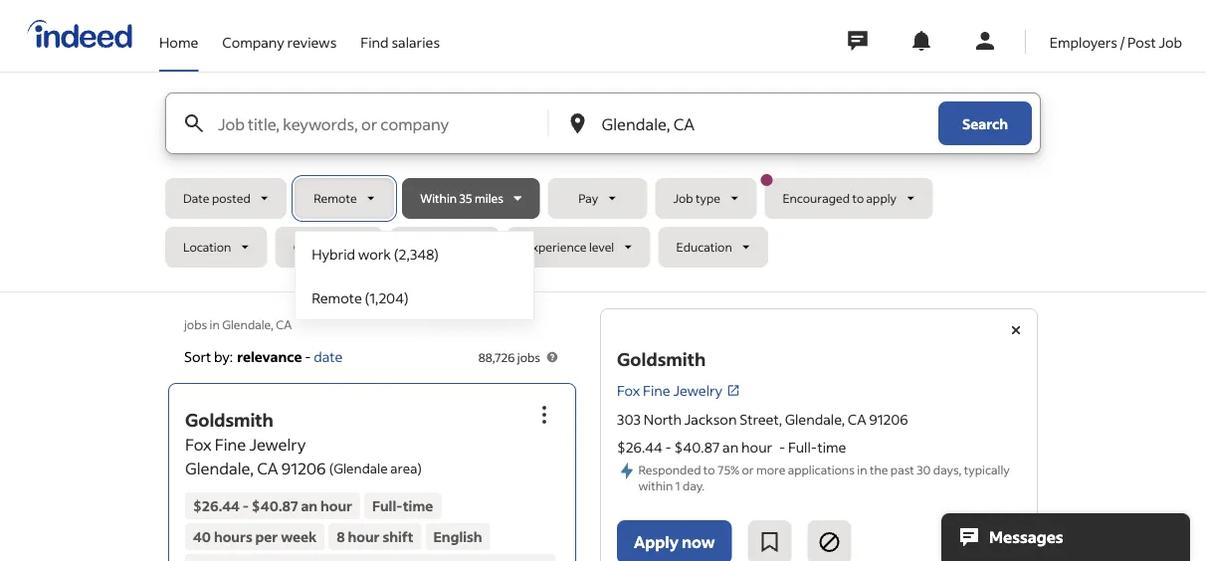 Task type: locate. For each thing, give the bounding box(es) containing it.
1 horizontal spatial $40.87
[[674, 438, 720, 456]]

1 vertical spatial glendale,
[[785, 411, 845, 428]]

1 vertical spatial remote
[[312, 289, 362, 307]]

1 horizontal spatial jobs
[[517, 349, 540, 365]]

within 35 miles
[[420, 191, 504, 206]]

1 vertical spatial 91206
[[281, 458, 326, 479]]

in inside responded to 75% or more applications in the past 30 days, typically within 1 day.
[[857, 462, 867, 477]]

0 horizontal spatial 91206
[[281, 458, 326, 479]]

remote inside 'remote' popup button
[[314, 191, 357, 206]]

level
[[589, 239, 614, 255]]

1 vertical spatial full-
[[372, 497, 403, 515]]

1 horizontal spatial in
[[857, 462, 867, 477]]

company left reviews on the top
[[222, 33, 284, 51]]

north
[[644, 411, 682, 428]]

0 horizontal spatial jobs
[[184, 317, 207, 332]]

0 vertical spatial in
[[210, 317, 220, 332]]

1 vertical spatial ca
[[848, 411, 867, 428]]

0 vertical spatial hour
[[742, 438, 773, 456]]

in left the
[[857, 462, 867, 477]]

0 horizontal spatial $40.87
[[252, 497, 298, 515]]

1 horizontal spatial fox
[[617, 382, 640, 400]]

Edit location text field
[[598, 94, 899, 153]]

ca for goldsmith
[[257, 458, 278, 479]]

glendale, for 303
[[785, 411, 845, 428]]

experience level
[[525, 239, 614, 255]]

jobs in glendale, ca
[[184, 317, 292, 332]]

$40.87 down jackson
[[674, 438, 720, 456]]

hour up the 8
[[320, 497, 352, 515]]

job type
[[673, 191, 721, 206]]

40 hours per week
[[193, 528, 317, 546]]

1 horizontal spatial goldsmith
[[617, 348, 706, 371]]

jobs up the sort
[[184, 317, 207, 332]]

job right post
[[1159, 33, 1182, 51]]

not interested image
[[818, 531, 841, 554]]

0 horizontal spatial time
[[403, 497, 433, 515]]

applications
[[788, 462, 855, 477]]

$26.44 down 303
[[617, 438, 663, 456]]

date
[[314, 347, 343, 365]]

responded to 75% or more applications in the past 30 days, typically within 1 day.
[[638, 462, 1010, 494]]

to left apply
[[852, 191, 864, 206]]

1 horizontal spatial 91206
[[869, 411, 908, 428]]

menu
[[295, 231, 535, 321]]

91206 inside goldsmith fox fine jewelry glendale, ca 91206 ( glendale area )
[[281, 458, 326, 479]]

91206 up the
[[869, 411, 908, 428]]

glendale, for goldsmith
[[185, 458, 254, 479]]

88,726
[[479, 349, 515, 365]]

job
[[1159, 33, 1182, 51], [673, 191, 693, 206]]

remote
[[314, 191, 357, 206], [312, 289, 362, 307]]

close job details image
[[1004, 319, 1028, 342]]

$40.87 up per
[[252, 497, 298, 515]]

education
[[676, 239, 732, 255]]

per
[[255, 528, 278, 546]]

$26.44 - $40.87 an hour - full-time
[[617, 438, 846, 456]]

0 vertical spatial 91206
[[869, 411, 908, 428]]

1 horizontal spatial full-
[[788, 438, 818, 456]]

reviews
[[287, 33, 337, 51]]

time up applications
[[818, 438, 846, 456]]

91206
[[869, 411, 908, 428], [281, 458, 326, 479]]

full- up applications
[[788, 438, 818, 456]]

0 vertical spatial goldsmith
[[617, 348, 706, 371]]

remote down hybrid at the left top of page
[[312, 289, 362, 307]]

1 vertical spatial jewelry
[[249, 434, 306, 455]]

full-
[[788, 438, 818, 456], [372, 497, 403, 515]]

company for company reviews
[[222, 33, 284, 51]]

1 vertical spatial fox
[[185, 434, 212, 455]]

0 horizontal spatial jewelry
[[249, 434, 306, 455]]

0 vertical spatial to
[[852, 191, 864, 206]]

hour right the 8
[[348, 528, 380, 546]]

to for 75%
[[704, 462, 715, 477]]

glendale, up sort by: relevance - date
[[222, 317, 274, 332]]

0 horizontal spatial in
[[210, 317, 220, 332]]

glendale, inside goldsmith fox fine jewelry glendale, ca 91206 ( glendale area )
[[185, 458, 254, 479]]

employers / post job link
[[1050, 0, 1182, 68]]

0 vertical spatial remote
[[314, 191, 357, 206]]

fine inside goldsmith fox fine jewelry glendale, ca 91206 ( glendale area )
[[215, 434, 246, 455]]

goldsmith up fox fine jewelry
[[617, 348, 706, 371]]

0 vertical spatial jobs
[[184, 317, 207, 332]]

88,726 jobs
[[479, 349, 540, 365]]

to left the 75%
[[704, 462, 715, 477]]

0 horizontal spatial fox
[[185, 434, 212, 455]]

1 vertical spatial in
[[857, 462, 867, 477]]

company for company
[[293, 239, 347, 255]]

to
[[852, 191, 864, 206], [704, 462, 715, 477]]

1 horizontal spatial fine
[[643, 382, 671, 400]]

fine down goldsmith button
[[215, 434, 246, 455]]

2 vertical spatial hour
[[348, 528, 380, 546]]

fox up 303
[[617, 382, 640, 400]]

0 horizontal spatial company
[[222, 33, 284, 51]]

0 vertical spatial time
[[818, 438, 846, 456]]

jobs left help icon
[[517, 349, 540, 365]]

job actions menu is collapsed image
[[533, 403, 556, 427]]

ca up applications
[[848, 411, 867, 428]]

day.
[[683, 478, 705, 494]]

hour
[[742, 438, 773, 456], [320, 497, 352, 515], [348, 528, 380, 546]]

remote up company dropdown button
[[314, 191, 357, 206]]

1 horizontal spatial job
[[1159, 33, 1182, 51]]

None search field
[[165, 93, 1041, 321]]

fox down goldsmith button
[[185, 434, 212, 455]]

0 horizontal spatial full-
[[372, 497, 403, 515]]

date link
[[314, 347, 343, 365]]

0 vertical spatial company
[[222, 33, 284, 51]]

remote (1,204)
[[312, 289, 409, 307]]

1 vertical spatial job
[[673, 191, 693, 206]]

jobs
[[184, 317, 207, 332], [517, 349, 540, 365]]

job left type
[[673, 191, 693, 206]]

1 vertical spatial fine
[[215, 434, 246, 455]]

ca up the $26.44 - $40.87 an hour
[[257, 458, 278, 479]]

none search field containing search
[[165, 93, 1041, 321]]

0 vertical spatial $40.87
[[674, 438, 720, 456]]

past
[[891, 462, 915, 477]]

an up 'week' at the bottom of the page
[[301, 497, 318, 515]]

0 vertical spatial $26.44
[[617, 438, 663, 456]]

1 vertical spatial an
[[301, 497, 318, 515]]

1 horizontal spatial $26.44
[[617, 438, 663, 456]]

0 vertical spatial job
[[1159, 33, 1182, 51]]

job inside dropdown button
[[673, 191, 693, 206]]

0 vertical spatial ca
[[276, 317, 292, 332]]

sort
[[184, 347, 211, 365]]

glendale, up applications
[[785, 411, 845, 428]]

2 vertical spatial glendale,
[[185, 458, 254, 479]]

$26.44 for $26.44 - $40.87 an hour - full-time
[[617, 438, 663, 456]]

employers / post job
[[1050, 33, 1182, 51]]

1 vertical spatial company
[[293, 239, 347, 255]]

apply now
[[634, 532, 715, 552]]

0 horizontal spatial fine
[[215, 434, 246, 455]]

to for apply
[[852, 191, 864, 206]]

time
[[818, 438, 846, 456], [403, 497, 433, 515]]

hour for $26.44 - $40.87 an hour
[[320, 497, 352, 515]]

$40.87 for $26.44 - $40.87 an hour
[[252, 497, 298, 515]]

remote inside 'remote (1,204)' link
[[312, 289, 362, 307]]

an
[[723, 438, 739, 456], [301, 497, 318, 515]]

time up shift
[[403, 497, 433, 515]]

303
[[617, 411, 641, 428]]

notifications unread count 0 image
[[910, 29, 933, 53]]

ca up relevance
[[276, 317, 292, 332]]

0 vertical spatial jewelry
[[673, 382, 723, 400]]

full- up shift
[[372, 497, 403, 515]]

91206 left (
[[281, 458, 326, 479]]

goldsmith button
[[185, 408, 274, 431]]

8 hour shift
[[337, 528, 414, 546]]

within
[[638, 478, 673, 494]]

company inside dropdown button
[[293, 239, 347, 255]]

goldsmith inside goldsmith fox fine jewelry glendale, ca 91206 ( glendale area )
[[185, 408, 274, 431]]

fine up north on the right bottom of page
[[643, 382, 671, 400]]

1 horizontal spatial to
[[852, 191, 864, 206]]

encouraged to apply button
[[761, 174, 933, 219]]

1 vertical spatial jobs
[[517, 349, 540, 365]]

1
[[675, 478, 681, 494]]

0 horizontal spatial job
[[673, 191, 693, 206]]

0 vertical spatial an
[[723, 438, 739, 456]]

0 vertical spatial full-
[[788, 438, 818, 456]]

- up responded
[[665, 438, 672, 456]]

english
[[433, 528, 482, 546]]

hour up or
[[742, 438, 773, 456]]

apply
[[634, 532, 679, 552]]

1 vertical spatial $40.87
[[252, 497, 298, 515]]

8
[[337, 528, 345, 546]]

company
[[222, 33, 284, 51], [293, 239, 347, 255]]

now
[[682, 532, 715, 552]]

goldsmith down by:
[[185, 408, 274, 431]]

company reviews
[[222, 33, 337, 51]]

employers
[[1050, 33, 1118, 51]]

0 horizontal spatial an
[[301, 497, 318, 515]]

2 vertical spatial ca
[[257, 458, 278, 479]]

1 horizontal spatial company
[[293, 239, 347, 255]]

1 horizontal spatial an
[[723, 438, 739, 456]]

type
[[696, 191, 721, 206]]

an up the 75%
[[723, 438, 739, 456]]

find
[[361, 33, 389, 51]]

glendale, down goldsmith button
[[185, 458, 254, 479]]

to inside responded to 75% or more applications in the past 30 days, typically within 1 day.
[[704, 462, 715, 477]]

jewelry up jackson
[[673, 382, 723, 400]]

1 vertical spatial to
[[704, 462, 715, 477]]

find salaries link
[[361, 0, 440, 68]]

1 vertical spatial goldsmith
[[185, 408, 274, 431]]

in up by:
[[210, 317, 220, 332]]

0 vertical spatial fox
[[617, 382, 640, 400]]

goldsmith fox fine jewelry glendale, ca 91206 ( glendale area )
[[185, 408, 422, 479]]

0 horizontal spatial to
[[704, 462, 715, 477]]

date posted button
[[165, 178, 287, 219]]

company down 'remote' popup button
[[293, 239, 347, 255]]

1 horizontal spatial jewelry
[[673, 382, 723, 400]]

jewelry down goldsmith button
[[249, 434, 306, 455]]

$26.44 up 40
[[193, 497, 240, 515]]

0 horizontal spatial goldsmith
[[185, 408, 274, 431]]

fox
[[617, 382, 640, 400], [185, 434, 212, 455]]

to inside encouraged to apply dropdown button
[[852, 191, 864, 206]]

1 vertical spatial $26.44
[[193, 497, 240, 515]]

0 horizontal spatial $26.44
[[193, 497, 240, 515]]

1 vertical spatial hour
[[320, 497, 352, 515]]

ca inside goldsmith fox fine jewelry glendale, ca 91206 ( glendale area )
[[257, 458, 278, 479]]

goldsmith
[[617, 348, 706, 371], [185, 408, 274, 431]]

jewelry
[[673, 382, 723, 400], [249, 434, 306, 455]]



Task type: describe. For each thing, give the bounding box(es) containing it.
)
[[417, 460, 422, 477]]

303 north jackson street, glendale, ca 91206
[[617, 411, 908, 428]]

search button
[[939, 102, 1032, 145]]

goldsmith for goldsmith fox fine jewelry glendale, ca 91206 ( glendale area )
[[185, 408, 274, 431]]

shift
[[383, 528, 414, 546]]

account image
[[973, 29, 997, 53]]

find salaries
[[361, 33, 440, 51]]

remote (1,204) link
[[296, 276, 534, 320]]

education button
[[659, 227, 769, 268]]

more
[[756, 462, 786, 477]]

an for $26.44 - $40.87 an hour - full-time
[[723, 438, 739, 456]]

messages
[[989, 527, 1064, 547]]

date
[[183, 191, 210, 206]]

experience
[[525, 239, 587, 255]]

- up the more
[[779, 438, 786, 456]]

hybrid work (2,348)
[[312, 245, 439, 263]]

$26.44 - $40.87 an hour
[[193, 497, 352, 515]]

apply
[[867, 191, 897, 206]]

0 vertical spatial glendale,
[[222, 317, 274, 332]]

hybrid
[[312, 245, 355, 263]]

hours
[[214, 528, 253, 546]]

location button
[[165, 227, 267, 268]]

miles
[[475, 191, 504, 206]]

the
[[870, 462, 888, 477]]

job type button
[[655, 178, 757, 219]]

company reviews link
[[222, 0, 337, 68]]

jewelry inside goldsmith fox fine jewelry glendale, ca 91206 ( glendale area )
[[249, 434, 306, 455]]

search
[[963, 114, 1008, 132]]

help icon image
[[544, 349, 560, 365]]

or
[[742, 462, 754, 477]]

typically
[[964, 462, 1010, 477]]

fox fine jewelry
[[617, 382, 723, 400]]

glendale
[[334, 460, 388, 477]]

jewelry inside fox fine jewelry link
[[673, 382, 723, 400]]

35
[[459, 191, 473, 206]]

pay
[[579, 191, 598, 206]]

fox fine jewelry link
[[617, 380, 741, 402]]

area
[[391, 460, 417, 477]]

1 horizontal spatial time
[[818, 438, 846, 456]]

save this job image
[[758, 531, 782, 554]]

fox inside goldsmith fox fine jewelry glendale, ca 91206 ( glendale area )
[[185, 434, 212, 455]]

salaries
[[392, 33, 440, 51]]

/
[[1121, 33, 1125, 51]]

jackson
[[685, 411, 737, 428]]

(
[[329, 460, 334, 477]]

messages unread count 0 image
[[845, 21, 871, 61]]

goldsmith for goldsmith
[[617, 348, 706, 371]]

home link
[[159, 0, 198, 68]]

remote button
[[295, 178, 394, 219]]

encouraged
[[783, 191, 850, 206]]

$26.44 for $26.44 - $40.87 an hour
[[193, 497, 240, 515]]

1 vertical spatial time
[[403, 497, 433, 515]]

within 35 miles button
[[402, 178, 540, 219]]

remote for remote
[[314, 191, 357, 206]]

days,
[[933, 462, 962, 477]]

0 vertical spatial fine
[[643, 382, 671, 400]]

pay button
[[548, 178, 647, 219]]

within
[[420, 191, 457, 206]]

messages button
[[942, 514, 1190, 561]]

an for $26.44 - $40.87 an hour
[[301, 497, 318, 515]]

experience level button
[[507, 227, 651, 268]]

(1,204)
[[365, 289, 409, 307]]

encouraged to apply
[[783, 191, 897, 206]]

by:
[[214, 347, 233, 365]]

sort by: relevance - date
[[184, 347, 343, 365]]

menu containing hybrid work (2,348)
[[295, 231, 535, 321]]

75%
[[718, 462, 740, 477]]

30
[[917, 462, 931, 477]]

40
[[193, 528, 211, 546]]

home
[[159, 33, 198, 51]]

relevance
[[237, 347, 302, 365]]

work
[[358, 245, 391, 263]]

apply now button
[[617, 521, 732, 561]]

$40.87 for $26.44 - $40.87 an hour - full-time
[[674, 438, 720, 456]]

full-time
[[372, 497, 433, 515]]

week
[[281, 528, 317, 546]]

responded
[[638, 462, 701, 477]]

company button
[[275, 227, 383, 268]]

91206 for goldsmith
[[281, 458, 326, 479]]

remote for remote (1,204)
[[312, 289, 362, 307]]

street,
[[740, 411, 782, 428]]

hour for $26.44 - $40.87 an hour - full-time
[[742, 438, 773, 456]]

- left "date"
[[305, 347, 311, 365]]

- up 40 hours per week at left
[[243, 497, 249, 515]]

(2,348)
[[394, 245, 439, 263]]

ca for 303
[[848, 411, 867, 428]]

date posted
[[183, 191, 251, 206]]

hybrid work (2,348) link
[[296, 232, 534, 276]]

search: Job title, keywords, or company text field
[[214, 94, 547, 153]]

91206 for 303
[[869, 411, 908, 428]]

posted
[[212, 191, 251, 206]]

location
[[183, 239, 231, 255]]



Task type: vqa. For each thing, say whether or not it's contained in the screenshot.
miles
yes



